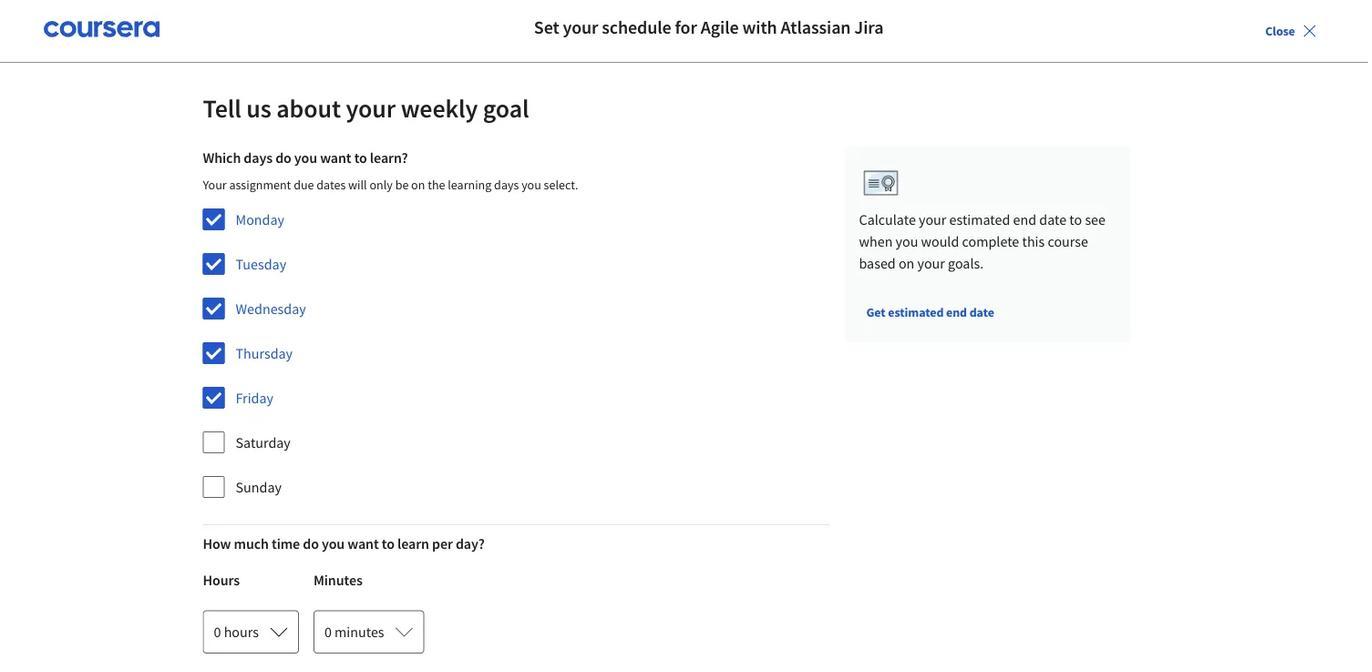 Task type: vqa. For each thing, say whether or not it's contained in the screenshot.
0 corresponding to 0 minutes
yes



Task type: locate. For each thing, give the bounding box(es) containing it.
2 horizontal spatial to
[[1069, 211, 1082, 229]]

to for want
[[354, 149, 367, 167]]

no
[[1033, 185, 1049, 201]]

hours
[[224, 623, 259, 642]]

minutes
[[335, 623, 384, 642]]

0 horizontal spatial days
[[244, 149, 273, 167]]

0 vertical spatial on
[[411, 177, 425, 193]]

schedule
[[602, 16, 671, 39]]

0 vertical spatial agile
[[701, 16, 739, 39]]

w
[[1129, 217, 1140, 236]]

date down goals.
[[969, 304, 994, 321]]

no weekly goal set
[[1033, 185, 1132, 201]]

2 vertical spatial end
[[946, 304, 967, 321]]

1 horizontal spatial end
[[1013, 211, 1036, 229]]

2 0 from the left
[[324, 623, 332, 642]]

goal left set
[[1091, 185, 1114, 201]]

to inside group
[[354, 149, 367, 167]]

goal inside dialog
[[483, 93, 529, 124]]

0 horizontal spatial end
[[946, 304, 967, 321]]

to up will
[[354, 149, 367, 167]]

end
[[1119, 143, 1139, 159], [1013, 211, 1036, 229], [946, 304, 967, 321]]

calculate your estimated end date to see when you would complete this course based on your goals.
[[859, 211, 1106, 273]]

calculate
[[859, 211, 916, 229]]

complete
[[962, 232, 1019, 251]]

sunday
[[236, 479, 282, 497]]

0 vertical spatial to
[[354, 149, 367, 167]]

want inside group
[[320, 149, 351, 167]]

0 horizontal spatial agile
[[432, 182, 462, 200]]

days right learning
[[494, 177, 519, 193]]

per
[[432, 535, 453, 553]]

1 horizontal spatial days
[[494, 177, 519, 193]]

goals.
[[948, 254, 984, 273]]

saturday
[[236, 434, 291, 452]]

date up course
[[1039, 211, 1067, 229]]

about
[[276, 93, 341, 124]]

estimated inside button
[[888, 304, 944, 321]]

do right the time
[[303, 535, 319, 553]]

which
[[203, 149, 241, 167]]

end down goals.
[[946, 304, 967, 321]]

end inside calculate your estimated end date to see when you would complete this course based on your goals.
[[1013, 211, 1036, 229]]

learn
[[397, 535, 429, 553]]

estimated right get
[[888, 304, 944, 321]]

coursera image
[[44, 15, 159, 44], [22, 15, 138, 44]]

you down calculate
[[896, 232, 918, 251]]

1 vertical spatial end
[[1013, 211, 1036, 229]]

1 horizontal spatial weekly
[[1051, 185, 1088, 201]]

to left t
[[1069, 211, 1082, 229]]

0 vertical spatial date
[[1039, 211, 1067, 229]]

when
[[859, 232, 893, 251]]

1 vertical spatial want
[[347, 535, 379, 553]]

estimated inside calculate your estimated end date to see when you would complete this course based on your goals.
[[949, 211, 1010, 229]]

0 horizontal spatial date
[[969, 304, 994, 321]]

do up assignment at the left top
[[275, 149, 291, 167]]

agile right be
[[432, 182, 462, 200]]

1 vertical spatial on
[[899, 254, 914, 273]]

you
[[294, 149, 317, 167], [521, 177, 541, 193], [896, 232, 918, 251], [322, 535, 345, 553]]

0 left minutes
[[324, 623, 332, 642]]

estimated up complete
[[949, 211, 1010, 229]]

1 horizontal spatial 0
[[324, 623, 332, 642]]

1 coursera image from the left
[[44, 15, 159, 44]]

search button
[[610, 11, 677, 44]]

your down would at the right
[[917, 254, 945, 273]]

how much time do you want to learn per day?
[[203, 535, 485, 553]]

date inside button
[[969, 304, 994, 321]]

goal up overview at top
[[483, 93, 529, 124]]

you left select.
[[521, 177, 541, 193]]

certiciate icon image
[[859, 161, 903, 205]]

days
[[244, 149, 273, 167], [494, 177, 519, 193]]

wednesday element
[[1119, 211, 1150, 242]]

2 vertical spatial to
[[382, 535, 395, 553]]

1 horizontal spatial agile
[[701, 16, 739, 39]]

goal
[[483, 93, 529, 124], [1091, 185, 1114, 201]]

1 horizontal spatial goal
[[1091, 185, 1114, 201]]

with
[[742, 16, 777, 39]]

0 vertical spatial do
[[275, 149, 291, 167]]

weekly up the learn?
[[401, 93, 478, 124]]

1 vertical spatial goal
[[1091, 185, 1114, 201]]

dates
[[317, 177, 346, 193]]

boards
[[537, 536, 582, 555]]

friday
[[236, 389, 273, 407]]

1 horizontal spatial on
[[899, 254, 914, 273]]

tell
[[203, 93, 241, 124]]

0 vertical spatial goal
[[483, 93, 529, 124]]

date
[[1039, 211, 1067, 229], [969, 304, 994, 321]]

days up assignment at the left top
[[244, 149, 273, 167]]

agile inside tell us about your weekly goal dialog
[[701, 16, 739, 39]]

select.
[[544, 177, 578, 193]]

2 horizontal spatial end
[[1119, 143, 1139, 159]]

wednesday
[[236, 300, 306, 318]]

weekly
[[401, 93, 478, 124], [1051, 185, 1088, 201]]

on right be
[[411, 177, 425, 193]]

1 horizontal spatial do
[[303, 535, 319, 553]]

0 horizontal spatial weekly
[[401, 93, 478, 124]]

much
[[234, 535, 269, 553]]

0 hours
[[214, 623, 259, 642]]

on inside calculate your estimated end date to see when you would complete this course based on your goals.
[[899, 254, 914, 273]]

assignment
[[229, 177, 291, 193]]

end up "this"
[[1013, 211, 1036, 229]]

0 horizontal spatial on
[[411, 177, 425, 193]]

tuesday element
[[1077, 211, 1108, 242]]

to for date
[[1069, 211, 1082, 229]]

on
[[411, 177, 425, 193], [899, 254, 914, 273]]

close button
[[1258, 15, 1324, 47]]

day?
[[456, 535, 485, 553]]

agile overview link
[[389, 173, 970, 227]]

you up minutes
[[322, 535, 345, 553]]

0 horizontal spatial goal
[[483, 93, 529, 124]]

0 vertical spatial want
[[320, 149, 351, 167]]

0 horizontal spatial to
[[354, 149, 367, 167]]

end inside button
[[946, 304, 967, 321]]

your up would at the right
[[919, 211, 946, 229]]

do inside group
[[275, 149, 291, 167]]

agile
[[701, 16, 739, 39], [432, 182, 462, 200]]

date:
[[1142, 143, 1169, 159]]

overview
[[465, 182, 522, 200]]

0
[[214, 623, 221, 642], [324, 623, 332, 642]]

1 horizontal spatial estimated
[[949, 211, 1010, 229]]

agile right "for" at the top of the page
[[701, 16, 739, 39]]

will
[[348, 177, 367, 193]]

0 vertical spatial estimated
[[949, 211, 1010, 229]]

how
[[203, 535, 231, 553]]

1 vertical spatial date
[[969, 304, 994, 321]]

on right based
[[899, 254, 914, 273]]

end left date:
[[1119, 143, 1139, 159]]

your
[[563, 16, 598, 39], [346, 93, 396, 124], [919, 211, 946, 229], [917, 254, 945, 273]]

want up minutes
[[347, 535, 379, 553]]

want
[[320, 149, 351, 167], [347, 535, 379, 553]]

0 vertical spatial weekly
[[401, 93, 478, 124]]

weekly right "no"
[[1051, 185, 1088, 201]]

tuesday
[[236, 255, 286, 273]]

0 horizontal spatial estimated
[[888, 304, 944, 321]]

to
[[354, 149, 367, 167], [1069, 211, 1082, 229], [382, 535, 395, 553]]

menu item
[[986, 18, 1103, 77]]

0 horizontal spatial do
[[275, 149, 291, 167]]

1 vertical spatial estimated
[[888, 304, 944, 321]]

do
[[275, 149, 291, 167], [303, 535, 319, 553]]

1 vertical spatial do
[[303, 535, 319, 553]]

1 vertical spatial weekly
[[1051, 185, 1088, 201]]

us
[[246, 93, 271, 124]]

0 horizontal spatial 0
[[214, 623, 221, 642]]

get
[[866, 304, 886, 321]]

1 horizontal spatial date
[[1039, 211, 1067, 229]]

to inside calculate your estimated end date to see when you would complete this course based on your goals.
[[1069, 211, 1082, 229]]

0 left hours
[[214, 623, 221, 642]]

your assignment due dates will only be on the learning days you select.
[[203, 177, 578, 193]]

0 vertical spatial end
[[1119, 143, 1139, 159]]

want up the dates in the top left of the page
[[320, 149, 351, 167]]

1 0 from the left
[[214, 623, 221, 642]]

be
[[395, 177, 409, 193]]

to left learn on the left bottom of the page
[[382, 535, 395, 553]]

on inside which days do you want to learn? group
[[411, 177, 425, 193]]

estimated
[[949, 211, 1010, 229], [888, 304, 944, 321]]

1 vertical spatial to
[[1069, 211, 1082, 229]]

work:
[[497, 536, 534, 555]]



Task type: describe. For each thing, give the bounding box(es) containing it.
only
[[370, 177, 393, 193]]

thursday
[[236, 345, 293, 363]]

learning
[[448, 177, 492, 193]]

atlassian
[[781, 16, 851, 39]]

set
[[534, 16, 559, 39]]

would
[[921, 232, 959, 251]]

weekly inside tell us about your weekly goal dialog
[[401, 93, 478, 124]]

visualizing work: boards
[[425, 536, 582, 555]]

close
[[1265, 23, 1295, 39]]

jira
[[854, 16, 884, 39]]

you up due
[[294, 149, 317, 167]]

minutes
[[313, 571, 363, 590]]

you inside calculate your estimated end date to see when you would complete this course based on your goals.
[[896, 232, 918, 251]]

set
[[1116, 185, 1132, 201]]

for
[[675, 16, 697, 39]]

1 vertical spatial agile
[[432, 182, 462, 200]]

date inside calculate your estimated end date to see when you would complete this course based on your goals.
[[1039, 211, 1067, 229]]

based
[[859, 254, 896, 273]]

1 horizontal spatial to
[[382, 535, 395, 553]]

which days do you want to learn? group
[[203, 147, 578, 510]]

visualizing work: boards button
[[381, 520, 984, 571]]

which days do you want to learn?
[[203, 149, 408, 167]]

estimated
[[1063, 143, 1116, 159]]

tell us about your weekly goal dialog
[[0, 0, 1368, 670]]

0 minutes button
[[313, 611, 424, 654]]

your
[[203, 177, 227, 193]]

coursera image inside tell us about your weekly goal dialog
[[44, 15, 159, 44]]

learn?
[[370, 149, 408, 167]]

hours
[[203, 571, 240, 590]]

tell us about your weekly goal
[[203, 93, 529, 124]]

get estimated end date button
[[859, 296, 1001, 329]]

0 for 0 hours
[[214, 623, 221, 642]]

your right set
[[563, 16, 598, 39]]

monday element
[[1035, 211, 1066, 242]]

0 for 0 minutes
[[324, 623, 332, 642]]

estimated end date:
[[1063, 143, 1171, 159]]

the
[[428, 177, 445, 193]]

this
[[1022, 232, 1045, 251]]

course
[[1048, 232, 1088, 251]]

2 coursera image from the left
[[22, 15, 138, 44]]

set your schedule for agile with atlassian jira
[[534, 16, 884, 39]]

t
[[1089, 217, 1097, 236]]

time
[[272, 535, 300, 553]]

Search in course text field
[[336, 11, 610, 44]]

get estimated end date
[[866, 304, 994, 321]]

search
[[624, 19, 662, 36]]

1 vertical spatial days
[[494, 177, 519, 193]]

0 hours button
[[203, 611, 299, 654]]

your up the learn?
[[346, 93, 396, 124]]

0 minutes
[[324, 623, 384, 642]]

m
[[1045, 217, 1056, 236]]

visualizing
[[425, 536, 494, 555]]

see
[[1085, 211, 1106, 229]]

agile overview
[[432, 182, 522, 200]]

monday
[[236, 211, 284, 229]]

due
[[294, 177, 314, 193]]

0 vertical spatial days
[[244, 149, 273, 167]]



